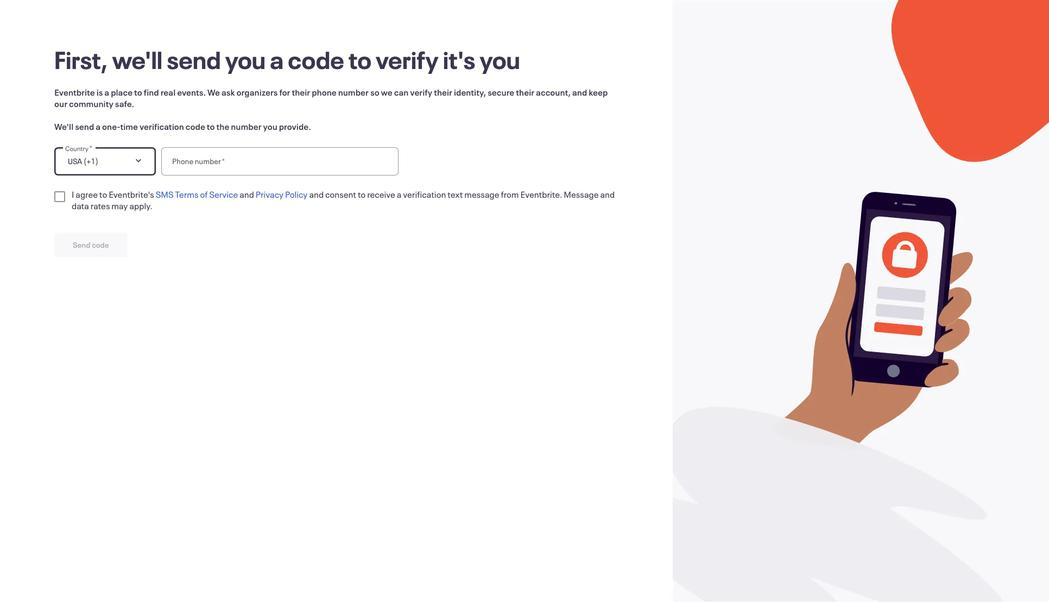 Task type: locate. For each thing, give the bounding box(es) containing it.
their right for
[[292, 86, 310, 98]]

send up events.
[[167, 43, 221, 76]]

identity,
[[454, 86, 486, 98]]

0 horizontal spatial *
[[90, 143, 92, 153]]

code right 'send'
[[92, 240, 109, 250]]

code inside button
[[92, 240, 109, 250]]

verification right time
[[140, 121, 184, 132]]

a up for
[[270, 43, 284, 76]]

keep
[[589, 86, 608, 98]]

0 horizontal spatial their
[[292, 86, 310, 98]]

code up phone
[[288, 43, 344, 76]]

verification left text
[[403, 189, 446, 200]]

phone
[[312, 86, 337, 98]]

eventbrite.
[[521, 189, 563, 200]]

may
[[112, 200, 128, 211]]

1 horizontal spatial verification
[[403, 189, 446, 200]]

* right country
[[90, 143, 92, 153]]

to
[[349, 43, 372, 76], [134, 86, 142, 98], [207, 121, 215, 132], [99, 189, 107, 200], [358, 189, 366, 200]]

we
[[381, 86, 393, 98]]

0 horizontal spatial code
[[92, 240, 109, 250]]

1 horizontal spatial their
[[434, 86, 453, 98]]

sms
[[156, 189, 174, 200]]

to left receive
[[358, 189, 366, 200]]

send right we'll
[[75, 121, 94, 132]]

phone
[[172, 156, 193, 166]]

account,
[[536, 86, 571, 98]]

one-
[[102, 121, 120, 132]]

to right agree
[[99, 189, 107, 200]]

and
[[573, 86, 588, 98], [240, 189, 254, 200], [309, 189, 324, 200], [601, 189, 615, 200]]

apply.
[[130, 200, 153, 211]]

number
[[338, 86, 369, 98], [231, 121, 262, 132], [195, 156, 221, 166]]

0 vertical spatial number
[[338, 86, 369, 98]]

the
[[216, 121, 229, 132]]

number right phone
[[195, 156, 221, 166]]

policy
[[285, 189, 308, 200]]

time
[[120, 121, 138, 132]]

code left the
[[186, 121, 205, 132]]

2 horizontal spatial number
[[338, 86, 369, 98]]

from
[[501, 189, 519, 200]]

and right message
[[601, 189, 615, 200]]

we'll send a one-time verification code to the number you provide.
[[54, 121, 311, 132]]

0 horizontal spatial send
[[75, 121, 94, 132]]

code
[[288, 43, 344, 76], [186, 121, 205, 132], [92, 240, 109, 250]]

1 vertical spatial send
[[75, 121, 94, 132]]

i agree to eventbrite's sms terms of service and privacy policy
[[72, 189, 308, 200]]

their
[[292, 86, 310, 98], [434, 86, 453, 98], [516, 86, 535, 98]]

eventbrite
[[54, 86, 95, 98]]

1 horizontal spatial *
[[222, 156, 225, 166]]

so
[[370, 86, 380, 98]]

verify right can
[[410, 86, 433, 98]]

2 horizontal spatial their
[[516, 86, 535, 98]]

place
[[111, 86, 133, 98]]

1 vertical spatial *
[[222, 156, 225, 166]]

verification
[[140, 121, 184, 132], [403, 189, 446, 200]]

a left one-
[[96, 121, 101, 132]]

0 vertical spatial send
[[167, 43, 221, 76]]

verify up can
[[376, 43, 439, 76]]

0 vertical spatial verify
[[376, 43, 439, 76]]

data
[[72, 200, 89, 211]]

to inside eventbrite is a place to find real events. we ask organizers for their phone number so we can verify their identity, secure their account, and keep our community safe.
[[134, 86, 142, 98]]

to left find
[[134, 86, 142, 98]]

verify
[[376, 43, 439, 76], [410, 86, 433, 98]]

send
[[167, 43, 221, 76], [75, 121, 94, 132]]

number left so
[[338, 86, 369, 98]]

2 vertical spatial number
[[195, 156, 221, 166]]

* up service
[[222, 156, 225, 166]]

a right receive
[[397, 189, 402, 200]]

*
[[90, 143, 92, 153], [222, 156, 225, 166]]

their right secure
[[516, 86, 535, 98]]

first,
[[54, 43, 108, 76]]

2 horizontal spatial code
[[288, 43, 344, 76]]

we'll
[[54, 121, 73, 132]]

you
[[225, 43, 266, 76], [480, 43, 520, 76], [263, 121, 278, 132]]

1 vertical spatial code
[[186, 121, 205, 132]]

1 horizontal spatial number
[[231, 121, 262, 132]]

verification inside the and consent to receive a verification text message from eventbrite. message and data rates may apply.
[[403, 189, 446, 200]]

1 horizontal spatial send
[[167, 43, 221, 76]]

a right is
[[105, 86, 109, 98]]

None field
[[226, 147, 388, 175]]

1 vertical spatial verification
[[403, 189, 446, 200]]

1 vertical spatial verify
[[410, 86, 433, 98]]

0 vertical spatial verification
[[140, 121, 184, 132]]

0 horizontal spatial verification
[[140, 121, 184, 132]]

to inside the and consent to receive a verification text message from eventbrite. message and data rates may apply.
[[358, 189, 366, 200]]

1 their from the left
[[292, 86, 310, 98]]

find
[[144, 86, 159, 98]]

number right the
[[231, 121, 262, 132]]

0 horizontal spatial number
[[195, 156, 221, 166]]

a
[[270, 43, 284, 76], [105, 86, 109, 98], [96, 121, 101, 132], [397, 189, 402, 200]]

country *
[[65, 143, 92, 153]]

send
[[73, 240, 91, 250]]

their left "identity,"
[[434, 86, 453, 98]]

and left keep
[[573, 86, 588, 98]]

0 vertical spatial code
[[288, 43, 344, 76]]

verify inside eventbrite is a place to find real events. we ask organizers for their phone number so we can verify their identity, secure their account, and keep our community safe.
[[410, 86, 433, 98]]

0 vertical spatial *
[[90, 143, 92, 153]]

2 vertical spatial code
[[92, 240, 109, 250]]



Task type: vqa. For each thing, say whether or not it's contained in the screenshot.
Eventbrite is a place to find real events. We ask organizers for their phone number so we can verify their identity, secure their account, and keep our community safe. at the top of page
yes



Task type: describe. For each thing, give the bounding box(es) containing it.
phone number *
[[172, 156, 225, 166]]

you up secure
[[480, 43, 520, 76]]

organizers
[[237, 86, 278, 98]]

sms terms of service link
[[156, 189, 238, 200]]

is
[[97, 86, 103, 98]]

1 horizontal spatial code
[[186, 121, 205, 132]]

we'll
[[112, 43, 163, 76]]

it's
[[443, 43, 476, 76]]

to left the
[[207, 121, 215, 132]]

number inside eventbrite is a place to find real events. we ask organizers for their phone number so we can verify their identity, secure their account, and keep our community safe.
[[338, 86, 369, 98]]

of
[[200, 189, 208, 200]]

receive
[[367, 189, 395, 200]]

our
[[54, 98, 67, 109]]

service
[[209, 189, 238, 200]]

real
[[161, 86, 176, 98]]

you up organizers
[[225, 43, 266, 76]]

can
[[394, 86, 409, 98]]

events.
[[177, 86, 206, 98]]

eventbrite is a place to find real events. we ask organizers for their phone number so we can verify their identity, secure their account, and keep our community safe.
[[54, 86, 608, 109]]

text
[[448, 189, 463, 200]]

secure
[[488, 86, 515, 98]]

ask
[[222, 86, 235, 98]]

you left provide.
[[263, 121, 278, 132]]

message
[[564, 189, 599, 200]]

eventbrite's
[[109, 189, 154, 200]]

verification for a
[[403, 189, 446, 200]]

privacy policy link
[[256, 189, 308, 200]]

a inside the and consent to receive a verification text message from eventbrite. message and data rates may apply.
[[397, 189, 402, 200]]

rates
[[91, 200, 110, 211]]

for
[[279, 86, 290, 98]]

terms
[[175, 189, 199, 200]]

and consent to receive a verification text message from eventbrite. message and data rates may apply.
[[72, 189, 615, 211]]

2 their from the left
[[434, 86, 453, 98]]

send code button
[[54, 233, 128, 257]]

verification for time
[[140, 121, 184, 132]]

provide.
[[279, 121, 311, 132]]

we
[[208, 86, 220, 98]]

and right the policy
[[309, 189, 324, 200]]

send code
[[73, 240, 109, 250]]

a inside eventbrite is a place to find real events. we ask organizers for their phone number so we can verify their identity, secure their account, and keep our community safe.
[[105, 86, 109, 98]]

3 their from the left
[[516, 86, 535, 98]]

safe.
[[115, 98, 134, 109]]

country
[[65, 144, 88, 153]]

and left the privacy
[[240, 189, 254, 200]]

privacy
[[256, 189, 284, 200]]

community
[[69, 98, 113, 109]]

message
[[465, 189, 500, 200]]

and inside eventbrite is a place to find real events. we ask organizers for their phone number so we can verify their identity, secure their account, and keep our community safe.
[[573, 86, 588, 98]]

i
[[72, 189, 74, 200]]

agree
[[76, 189, 98, 200]]

1 vertical spatial number
[[231, 121, 262, 132]]

to up so
[[349, 43, 372, 76]]

consent
[[325, 189, 356, 200]]

first, we'll send you a code to verify it's you
[[54, 43, 520, 76]]



